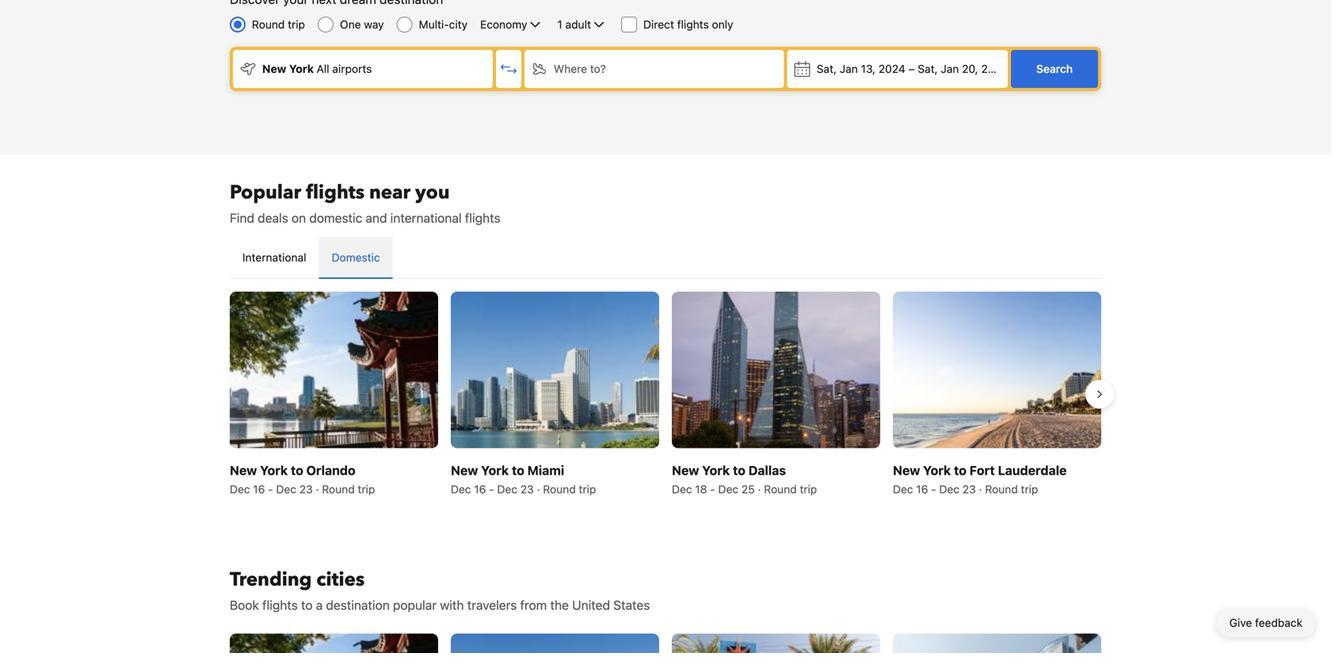 Task type: describe. For each thing, give the bounding box(es) containing it.
tab list containing international
[[230, 237, 1102, 280]]

new for new york to orlando
[[230, 463, 257, 478]]

2 jan from the left
[[941, 62, 959, 75]]

new york to orlando image
[[230, 292, 438, 448]]

trending cities book flights to a destination popular with travelers from the united states
[[230, 566, 650, 612]]

give feedback
[[1230, 616, 1303, 629]]

25
[[742, 482, 755, 496]]

international
[[390, 210, 462, 225]]

3 dec from the left
[[451, 482, 471, 496]]

new york to miami image
[[451, 292, 659, 448]]

economy
[[480, 18, 527, 31]]

domestic
[[309, 210, 362, 225]]

to for fort
[[954, 463, 967, 478]]

new for new york to miami
[[451, 463, 478, 478]]

23 inside new york to fort lauderdale dec 16 - dec 23 · round trip
[[963, 482, 976, 496]]

new for new york to dallas
[[672, 463, 699, 478]]

orlando
[[306, 463, 355, 478]]

round for new york to orlando
[[322, 482, 355, 496]]

destination
[[326, 597, 390, 612]]

you
[[415, 179, 450, 206]]

round for new york to miami
[[543, 482, 576, 496]]

to for dallas
[[733, 463, 746, 478]]

all
[[317, 62, 329, 75]]

york for dallas
[[702, 463, 730, 478]]

new york to dallas image
[[672, 292, 880, 448]]

fort
[[970, 463, 995, 478]]

where
[[554, 62, 587, 75]]

· for orlando
[[316, 482, 319, 496]]

7 dec from the left
[[893, 482, 913, 496]]

sat, jan 13, 2024 – sat, jan 20, 2024
[[817, 62, 1008, 75]]

with
[[440, 597, 464, 612]]

1 adult button
[[556, 15, 609, 34]]

international button
[[230, 237, 319, 278]]

give feedback button
[[1217, 609, 1316, 637]]

domestic button
[[319, 237, 393, 278]]

16 for new york to miami
[[474, 482, 486, 496]]

international
[[243, 251, 306, 264]]

and
[[366, 210, 387, 225]]

2 dec from the left
[[276, 482, 296, 496]]

1 dec from the left
[[230, 482, 250, 496]]

search
[[1037, 62, 1073, 75]]

from
[[520, 597, 547, 612]]

sat, jan 13, 2024 – sat, jan 20, 2024 button
[[787, 50, 1008, 88]]

near
[[369, 179, 411, 206]]

popular flights near you find deals on domestic and international flights
[[230, 179, 501, 225]]

to for miami
[[512, 463, 525, 478]]

new for new york
[[262, 62, 286, 75]]

one
[[340, 18, 361, 31]]

1 adult
[[557, 18, 591, 31]]

1 2024 from the left
[[879, 62, 906, 75]]

miami
[[528, 463, 564, 478]]

round inside new york to fort lauderdale dec 16 - dec 23 · round trip
[[985, 482, 1018, 496]]

8 dec from the left
[[939, 482, 960, 496]]

round up new york all airports
[[252, 18, 285, 31]]

travelers
[[467, 597, 517, 612]]

only
[[712, 18, 733, 31]]

1 jan from the left
[[840, 62, 858, 75]]

trip inside new york to fort lauderdale dec 16 - dec 23 · round trip
[[1021, 482, 1038, 496]]

multi-
[[419, 18, 449, 31]]

trip for new york to dallas
[[800, 482, 817, 496]]

york for orlando
[[260, 463, 288, 478]]

adult
[[566, 18, 591, 31]]

23 for miami
[[521, 482, 534, 496]]

1 sat, from the left
[[817, 62, 837, 75]]

new york to fort lauderdale image
[[893, 292, 1102, 448]]

13,
[[861, 62, 876, 75]]

feedback
[[1255, 616, 1303, 629]]

new york to miami dec 16 - dec 23 · round trip
[[451, 463, 596, 496]]

flights inside the trending cities book flights to a destination popular with travelers from the united states
[[262, 597, 298, 612]]

2 2024 from the left
[[981, 62, 1008, 75]]

4 dec from the left
[[497, 482, 518, 496]]

find
[[230, 210, 254, 225]]

2 sat, from the left
[[918, 62, 938, 75]]

- for miami
[[489, 482, 494, 496]]

search button
[[1011, 50, 1098, 88]]

to inside the trending cities book flights to a destination popular with travelers from the united states
[[301, 597, 313, 612]]

6 dec from the left
[[718, 482, 739, 496]]

trip for new york to orlando
[[358, 482, 375, 496]]



Task type: locate. For each thing, give the bounding box(es) containing it.
york inside new york to dallas dec 18 - dec 25 · round trip
[[702, 463, 730, 478]]

to?
[[590, 62, 606, 75]]

· for miami
[[537, 482, 540, 496]]

dec
[[230, 482, 250, 496], [276, 482, 296, 496], [451, 482, 471, 496], [497, 482, 518, 496], [672, 482, 692, 496], [718, 482, 739, 496], [893, 482, 913, 496], [939, 482, 960, 496]]

1 · from the left
[[316, 482, 319, 496]]

· right 25
[[758, 482, 761, 496]]

2 horizontal spatial 16
[[916, 482, 928, 496]]

· down orlando
[[316, 482, 319, 496]]

lauderdale
[[998, 463, 1067, 478]]

1 16 from the left
[[253, 482, 265, 496]]

20,
[[962, 62, 978, 75]]

round down orlando
[[322, 482, 355, 496]]

a
[[316, 597, 323, 612]]

new york to dallas dec 18 - dec 25 · round trip
[[672, 463, 817, 496]]

23 for orlando
[[299, 482, 313, 496]]

round inside new york to orlando dec 16 - dec 23 · round trip
[[322, 482, 355, 496]]

16 inside new york to fort lauderdale dec 16 - dec 23 · round trip
[[916, 482, 928, 496]]

new york all airports
[[262, 62, 372, 75]]

2 16 from the left
[[474, 482, 486, 496]]

1 23 from the left
[[299, 482, 313, 496]]

york inside new york to fort lauderdale dec 16 - dec 23 · round trip
[[923, 463, 951, 478]]

jan left 13,
[[840, 62, 858, 75]]

deals
[[258, 210, 288, 225]]

to inside new york to miami dec 16 - dec 23 · round trip
[[512, 463, 525, 478]]

- for dallas
[[710, 482, 715, 496]]

to left a
[[301, 597, 313, 612]]

2024 right 20,
[[981, 62, 1008, 75]]

1 horizontal spatial sat,
[[918, 62, 938, 75]]

flights
[[677, 18, 709, 31], [306, 179, 365, 206], [465, 210, 501, 225], [262, 597, 298, 612]]

to inside new york to dallas dec 18 - dec 25 · round trip
[[733, 463, 746, 478]]

1
[[557, 18, 563, 31]]

2 horizontal spatial 23
[[963, 482, 976, 496]]

on
[[292, 210, 306, 225]]

flights up domestic
[[306, 179, 365, 206]]

to
[[291, 463, 303, 478], [512, 463, 525, 478], [733, 463, 746, 478], [954, 463, 967, 478], [301, 597, 313, 612]]

york inside new york to miami dec 16 - dec 23 · round trip
[[481, 463, 509, 478]]

trip inside new york to orlando dec 16 - dec 23 · round trip
[[358, 482, 375, 496]]

multi-city
[[419, 18, 468, 31]]

jan left 20,
[[941, 62, 959, 75]]

· inside new york to orlando dec 16 - dec 23 · round trip
[[316, 482, 319, 496]]

- inside new york to orlando dec 16 - dec 23 · round trip
[[268, 482, 273, 496]]

york left all
[[289, 62, 314, 75]]

trip inside new york to dallas dec 18 - dec 25 · round trip
[[800, 482, 817, 496]]

one way
[[340, 18, 384, 31]]

sat, left 13,
[[817, 62, 837, 75]]

0 horizontal spatial 16
[[253, 482, 265, 496]]

round
[[252, 18, 285, 31], [322, 482, 355, 496], [543, 482, 576, 496], [764, 482, 797, 496], [985, 482, 1018, 496]]

· inside new york to miami dec 16 - dec 23 · round trip
[[537, 482, 540, 496]]

round down miami
[[543, 482, 576, 496]]

domestic
[[332, 251, 380, 264]]

new inside new york to orlando dec 16 - dec 23 · round trip
[[230, 463, 257, 478]]

york
[[289, 62, 314, 75], [260, 463, 288, 478], [481, 463, 509, 478], [702, 463, 730, 478], [923, 463, 951, 478]]

- for orlando
[[268, 482, 273, 496]]

york left miami
[[481, 463, 509, 478]]

· for dallas
[[758, 482, 761, 496]]

sat,
[[817, 62, 837, 75], [918, 62, 938, 75]]

4 · from the left
[[979, 482, 982, 496]]

round inside new york to miami dec 16 - dec 23 · round trip
[[543, 482, 576, 496]]

flights down the trending
[[262, 597, 298, 612]]

0 horizontal spatial jan
[[840, 62, 858, 75]]

popular
[[393, 597, 437, 612]]

16 inside new york to orlando dec 16 - dec 23 · round trip
[[253, 482, 265, 496]]

- inside new york to miami dec 16 - dec 23 · round trip
[[489, 482, 494, 496]]

sat, right –
[[918, 62, 938, 75]]

to left fort
[[954, 463, 967, 478]]

23 inside new york to miami dec 16 - dec 23 · round trip
[[521, 482, 534, 496]]

23 down miami
[[521, 482, 534, 496]]

way
[[364, 18, 384, 31]]

23 down fort
[[963, 482, 976, 496]]

trending
[[230, 566, 312, 593]]

book
[[230, 597, 259, 612]]

direct flights only
[[643, 18, 733, 31]]

round trip
[[252, 18, 305, 31]]

york left fort
[[923, 463, 951, 478]]

trip inside new york to miami dec 16 - dec 23 · round trip
[[579, 482, 596, 496]]

flights right international
[[465, 210, 501, 225]]

round down fort
[[985, 482, 1018, 496]]

· inside new york to fort lauderdale dec 16 - dec 23 · round trip
[[979, 482, 982, 496]]

new for new york to fort lauderdale
[[893, 463, 920, 478]]

region
[[217, 285, 1114, 503]]

- inside new york to dallas dec 18 - dec 25 · round trip
[[710, 482, 715, 496]]

trip for new york to miami
[[579, 482, 596, 496]]

4 - from the left
[[931, 482, 936, 496]]

16 for new york to orlando
[[253, 482, 265, 496]]

23 down orlando
[[299, 482, 313, 496]]

give
[[1230, 616, 1252, 629]]

-
[[268, 482, 273, 496], [489, 482, 494, 496], [710, 482, 715, 496], [931, 482, 936, 496]]

2 · from the left
[[537, 482, 540, 496]]

23 inside new york to orlando dec 16 - dec 23 · round trip
[[299, 482, 313, 496]]

popular
[[230, 179, 301, 206]]

york for fort
[[923, 463, 951, 478]]

tab list
[[230, 237, 1102, 280]]

new inside new york to dallas dec 18 - dec 25 · round trip
[[672, 463, 699, 478]]

new york to fort lauderdale dec 16 - dec 23 · round trip
[[893, 463, 1067, 496]]

· down fort
[[979, 482, 982, 496]]

to left miami
[[512, 463, 525, 478]]

region containing new york to orlando
[[217, 285, 1114, 503]]

·
[[316, 482, 319, 496], [537, 482, 540, 496], [758, 482, 761, 496], [979, 482, 982, 496]]

to up 25
[[733, 463, 746, 478]]

new york to orlando dec 16 - dec 23 · round trip
[[230, 463, 375, 496]]

1 - from the left
[[268, 482, 273, 496]]

3 · from the left
[[758, 482, 761, 496]]

2 - from the left
[[489, 482, 494, 496]]

to left orlando
[[291, 463, 303, 478]]

· down miami
[[537, 482, 540, 496]]

new inside new york to miami dec 16 - dec 23 · round trip
[[451, 463, 478, 478]]

23
[[299, 482, 313, 496], [521, 482, 534, 496], [963, 482, 976, 496]]

1 horizontal spatial 23
[[521, 482, 534, 496]]

round inside new york to dallas dec 18 - dec 25 · round trip
[[764, 482, 797, 496]]

16
[[253, 482, 265, 496], [474, 482, 486, 496], [916, 482, 928, 496]]

to for orlando
[[291, 463, 303, 478]]

0 horizontal spatial 2024
[[879, 62, 906, 75]]

trip
[[288, 18, 305, 31], [358, 482, 375, 496], [579, 482, 596, 496], [800, 482, 817, 496], [1021, 482, 1038, 496]]

to inside new york to orlando dec 16 - dec 23 · round trip
[[291, 463, 303, 478]]

0 horizontal spatial 23
[[299, 482, 313, 496]]

where to? button
[[525, 50, 784, 88]]

airports
[[332, 62, 372, 75]]

city
[[449, 18, 468, 31]]

cities
[[317, 566, 365, 593]]

–
[[909, 62, 915, 75]]

5 dec from the left
[[672, 482, 692, 496]]

dallas
[[749, 463, 786, 478]]

3 23 from the left
[[963, 482, 976, 496]]

york for airports
[[289, 62, 314, 75]]

1 horizontal spatial jan
[[941, 62, 959, 75]]

1 horizontal spatial 16
[[474, 482, 486, 496]]

round down dallas
[[764, 482, 797, 496]]

united
[[572, 597, 610, 612]]

18
[[695, 482, 707, 496]]

to inside new york to fort lauderdale dec 16 - dec 23 · round trip
[[954, 463, 967, 478]]

2 23 from the left
[[521, 482, 534, 496]]

york up 18
[[702, 463, 730, 478]]

states
[[614, 597, 650, 612]]

new
[[262, 62, 286, 75], [230, 463, 257, 478], [451, 463, 478, 478], [672, 463, 699, 478], [893, 463, 920, 478]]

16 inside new york to miami dec 16 - dec 23 · round trip
[[474, 482, 486, 496]]

1 horizontal spatial 2024
[[981, 62, 1008, 75]]

flights left only
[[677, 18, 709, 31]]

2024 left –
[[879, 62, 906, 75]]

jan
[[840, 62, 858, 75], [941, 62, 959, 75]]

- inside new york to fort lauderdale dec 16 - dec 23 · round trip
[[931, 482, 936, 496]]

york left orlando
[[260, 463, 288, 478]]

0 horizontal spatial sat,
[[817, 62, 837, 75]]

new inside new york to fort lauderdale dec 16 - dec 23 · round trip
[[893, 463, 920, 478]]

york for miami
[[481, 463, 509, 478]]

york inside new york to orlando dec 16 - dec 23 · round trip
[[260, 463, 288, 478]]

round for new york to dallas
[[764, 482, 797, 496]]

3 16 from the left
[[916, 482, 928, 496]]

2024
[[879, 62, 906, 75], [981, 62, 1008, 75]]

3 - from the left
[[710, 482, 715, 496]]

where to?
[[554, 62, 606, 75]]

direct
[[643, 18, 674, 31]]

· inside new york to dallas dec 18 - dec 25 · round trip
[[758, 482, 761, 496]]

the
[[550, 597, 569, 612]]



Task type: vqa. For each thing, say whether or not it's contained in the screenshot.
Apartments
no



